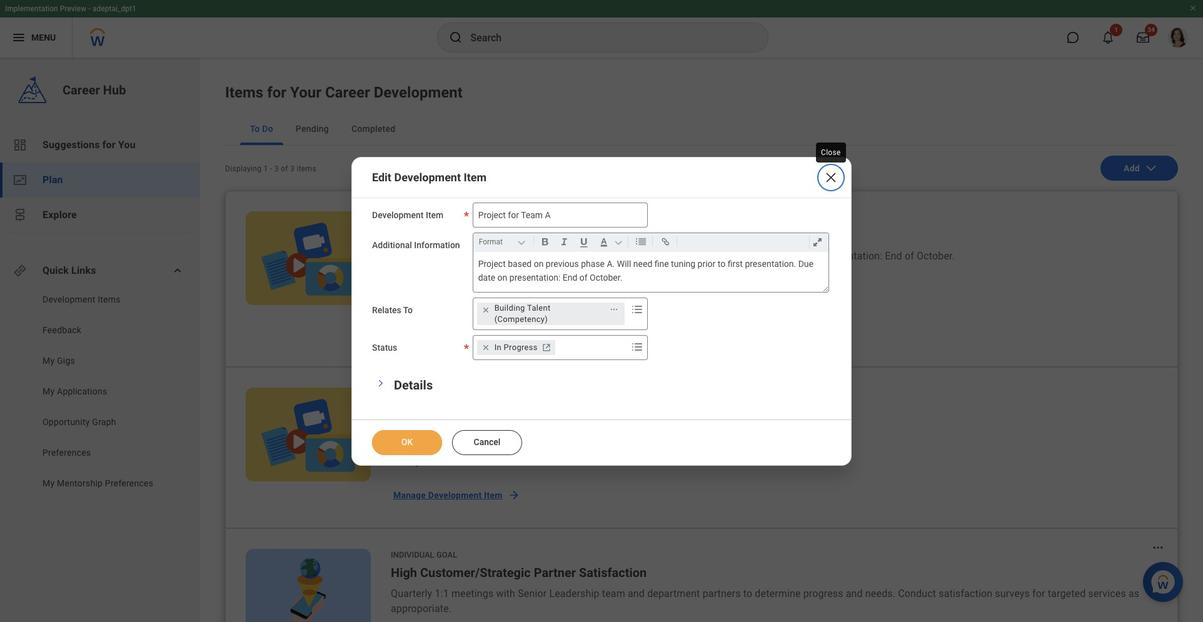 Task type: describe. For each thing, give the bounding box(es) containing it.
bulleted list image
[[633, 234, 650, 249]]

close
[[821, 148, 841, 157]]

goal
[[436, 550, 457, 560]]

development items
[[43, 295, 121, 305]]

dashboard image
[[13, 138, 28, 153]]

surveys
[[995, 588, 1030, 600]]

preview
[[60, 4, 86, 13]]

partner
[[534, 565, 576, 580]]

0 vertical spatial in
[[391, 295, 398, 305]]

for inside quarterly 1:1 meetings with senior leadership team and department partners to determine progress and needs. conduct satisfaction surveys for targeted services as approporiate.
[[1033, 588, 1045, 600]]

suggestions for you link
[[0, 128, 200, 163]]

building talent (competency)
[[494, 303, 551, 324]]

additional information
[[372, 240, 460, 250]]

1 vertical spatial of
[[905, 250, 914, 262]]

1
[[264, 164, 268, 173]]

format group
[[476, 233, 831, 252]]

created by me
[[505, 281, 544, 305]]

in progress inside option
[[494, 342, 538, 352]]

tuning inside project based on previous phase a. will need fine tuning prior to first presentation. due date on presentation: end of october.
[[671, 259, 695, 269]]

department
[[647, 588, 700, 600]]

search image
[[448, 30, 463, 45]]

applications
[[57, 386, 107, 396]]

0 horizontal spatial due
[[766, 250, 784, 262]]

edit
[[372, 170, 391, 184]]

items for your career development
[[225, 84, 463, 101]]

details
[[394, 377, 433, 392]]

phase inside additional information text field
[[581, 259, 605, 269]]

building talent (competency) element
[[494, 302, 603, 325]]

in progress, press delete to clear value, ctrl + enter opens in new window. option
[[477, 340, 555, 355]]

need inside project based on previous phase a. will need fine tuning prior to first presentation. due date on presentation: end of october.
[[633, 259, 652, 269]]

ok
[[401, 437, 413, 447]]

0 horizontal spatial phase
[[511, 250, 539, 262]]

2 and from the left
[[846, 588, 863, 600]]

displaying 1 - 3 of 3 items
[[225, 164, 316, 173]]

2 3 from the left
[[290, 164, 295, 173]]

needs.
[[865, 588, 896, 600]]

1:1
[[435, 588, 449, 600]]

hub
[[103, 83, 126, 98]]

customer/strategic
[[420, 565, 531, 580]]

leadership
[[549, 588, 600, 600]]

you
[[118, 139, 136, 151]]

format button
[[476, 235, 531, 249]]

format
[[479, 237, 503, 246]]

a. inside project based on previous phase a. will need fine tuning prior to first presentation. due date on presentation: end of october.
[[607, 259, 615, 269]]

1 3 from the left
[[274, 164, 279, 173]]

previous inside project based on previous phase a. will need fine tuning prior to first presentation. due date on presentation: end of october.
[[546, 259, 579, 269]]

development up the in progress, press delete to clear value, ctrl + enter opens in new window. option
[[428, 329, 482, 339]]

project down "additional information"
[[391, 250, 423, 262]]

x small image for status
[[479, 341, 492, 354]]

created
[[505, 281, 533, 290]]

for inside development item project for team a
[[434, 228, 450, 243]]

0 horizontal spatial will
[[553, 250, 570, 262]]

high customer/strategic partner satisfaction
[[391, 565, 647, 580]]

building
[[494, 303, 525, 312]]

completed button
[[341, 113, 405, 145]]

link image
[[657, 234, 674, 249]]

team
[[453, 228, 485, 243]]

adeptai_dpt1
[[93, 4, 136, 13]]

my mentorship preferences link
[[41, 477, 170, 490]]

satisfaction
[[579, 565, 647, 580]]

list containing suggestions for you
[[0, 128, 200, 233]]

1 horizontal spatial career
[[325, 84, 370, 101]]

relates to
[[372, 305, 413, 315]]

satisfaction
[[939, 588, 993, 600]]

suggestions
[[43, 139, 100, 151]]

notifications large image
[[1102, 31, 1114, 44]]

do
[[262, 124, 273, 134]]

my applications
[[43, 386, 107, 396]]

0 vertical spatial in progress
[[391, 295, 437, 305]]

items inside 'list'
[[98, 295, 121, 305]]

implementation
[[5, 4, 58, 13]]

0 horizontal spatial fine
[[597, 250, 614, 262]]

Development Item text field
[[473, 202, 648, 227]]

2 arrow right image from the top
[[508, 489, 520, 502]]

services
[[1088, 588, 1126, 600]]

suggestions for you
[[43, 139, 136, 151]]

for left your
[[267, 84, 286, 101]]

to inside project based on previous phase a. will need fine tuning prior to first presentation. due date on presentation: end of october.
[[718, 259, 726, 269]]

high
[[391, 565, 417, 580]]

relates
[[372, 305, 401, 315]]

my mentorship preferences
[[43, 478, 153, 488]]

individual
[[391, 550, 434, 560]]

updated
[[523, 442, 552, 451]]

status for status in progress
[[391, 442, 414, 451]]

last
[[505, 442, 521, 451]]

cancel button
[[452, 430, 522, 455]]

0 horizontal spatial need
[[572, 250, 594, 262]]

implementation preview -   adeptai_dpt1 banner
[[0, 0, 1203, 58]]

will inside project based on previous phase a. will need fine tuning prior to first presentation. due date on presentation: end of october.
[[617, 259, 631, 269]]

information
[[414, 240, 460, 250]]

development inside development item project for team a
[[391, 213, 448, 222]]

feedback
[[43, 325, 81, 335]]

progress inside status in progress
[[401, 457, 437, 467]]

in inside status in progress
[[391, 457, 398, 467]]

italic image
[[556, 234, 573, 249]]

displaying
[[225, 164, 262, 173]]

quarterly
[[391, 588, 432, 600]]

a
[[488, 228, 496, 243]]

edit development item dialog
[[351, 157, 852, 466]]

my for my gigs
[[43, 356, 55, 366]]

my gigs link
[[41, 355, 170, 367]]

chevron down image
[[376, 376, 385, 391]]

related actions image
[[610, 305, 618, 314]]

manage for second arrow right image from the bottom
[[393, 329, 426, 339]]

pending
[[296, 124, 329, 134]]

plan
[[43, 174, 63, 186]]

by
[[535, 281, 544, 290]]

additional
[[372, 240, 412, 250]]

- for 3
[[270, 164, 272, 173]]

status in progress
[[391, 442, 437, 467]]

maximize image
[[809, 234, 826, 249]]

0 vertical spatial date
[[786, 250, 806, 262]]

graph
[[92, 417, 116, 427]]

development up additional
[[372, 210, 424, 220]]

development inside 'list'
[[43, 295, 95, 305]]

inbox large image
[[1137, 31, 1149, 44]]

in progress element
[[494, 342, 538, 353]]

plan link
[[0, 163, 200, 198]]

ext link image
[[540, 341, 553, 354]]

project based on previous phase a. will need fine tuning prior to first presentation. due date on presentation: end of october. down link image
[[391, 250, 955, 262]]

quarterly 1:1 meetings with senior leadership team and department partners to determine progress and needs. conduct satisfaction surveys for targeted services as approporiate.
[[391, 588, 1140, 615]]

0 horizontal spatial of
[[281, 164, 288, 173]]

0 horizontal spatial previous
[[470, 250, 508, 262]]

gigs
[[57, 356, 75, 366]]

fine inside project based on previous phase a. will need fine tuning prior to first presentation. due date on presentation: end of october.
[[655, 259, 669, 269]]

me inside last updated by me
[[505, 457, 518, 467]]

progress
[[803, 588, 843, 600]]

to do
[[250, 124, 273, 134]]

with
[[496, 588, 515, 600]]

0 horizontal spatial a.
[[541, 250, 551, 262]]

development items link
[[41, 293, 170, 306]]

date inside additional information text field
[[478, 273, 495, 283]]



Task type: locate. For each thing, give the bounding box(es) containing it.
end
[[885, 250, 902, 262], [563, 273, 577, 283]]

0 horizontal spatial first
[[683, 250, 701, 262]]

progress inside in progress element
[[504, 342, 538, 352]]

0 horizontal spatial to
[[250, 124, 260, 134]]

project based on previous phase a. will need fine tuning prior to first presentation. due date on presentation: end of october.
[[391, 250, 955, 262], [478, 259, 816, 283]]

due inside project based on previous phase a. will need fine tuning prior to first presentation. due date on presentation: end of october.
[[798, 259, 814, 269]]

1 horizontal spatial tuning
[[671, 259, 695, 269]]

determine
[[755, 588, 801, 600]]

1 horizontal spatial prior
[[698, 259, 716, 269]]

prior
[[648, 250, 669, 262], [698, 259, 716, 269]]

1 horizontal spatial to
[[718, 259, 726, 269]]

on up the building
[[498, 273, 507, 283]]

1 vertical spatial date
[[478, 273, 495, 283]]

in progress down (competency)
[[494, 342, 538, 352]]

1 horizontal spatial october.
[[917, 250, 955, 262]]

presentation:
[[823, 250, 883, 262], [510, 273, 561, 283]]

2 list from the top
[[0, 293, 200, 493]]

- right preview
[[88, 4, 91, 13]]

need down underline icon
[[572, 250, 594, 262]]

2 x small image from the top
[[479, 341, 492, 354]]

manage down status in progress
[[393, 490, 426, 500]]

profile logan mcneil element
[[1161, 24, 1196, 51]]

to
[[250, 124, 260, 134], [403, 305, 413, 315]]

0 horizontal spatial prior
[[648, 250, 669, 262]]

targeted
[[1048, 588, 1086, 600]]

to inside quarterly 1:1 meetings with senior leadership team and department partners to determine progress and needs. conduct satisfaction surveys for targeted services as approporiate.
[[743, 588, 752, 600]]

to inside to do button
[[250, 124, 260, 134]]

x small image for relates to
[[479, 304, 492, 316]]

3 my from the top
[[43, 478, 55, 488]]

2 manage development item from the top
[[393, 490, 503, 500]]

0 horizontal spatial presentation:
[[510, 273, 561, 283]]

edit development item
[[372, 170, 487, 184]]

in
[[391, 295, 398, 305], [494, 342, 502, 352], [391, 457, 398, 467]]

based up created
[[508, 259, 532, 269]]

phase down bold icon
[[511, 250, 539, 262]]

2 my from the top
[[43, 386, 55, 396]]

due
[[766, 250, 784, 262], [798, 259, 814, 269]]

senior
[[518, 588, 547, 600]]

on down team
[[456, 250, 467, 262]]

0 horizontal spatial date
[[478, 273, 495, 283]]

0 vertical spatial end
[[885, 250, 902, 262]]

my for my applications
[[43, 386, 55, 396]]

manage for 2nd arrow right image from the top of the page
[[393, 490, 426, 500]]

based down information
[[426, 250, 453, 262]]

project down format
[[478, 259, 506, 269]]

timeline milestone image
[[13, 208, 28, 223]]

preferences down preferences link
[[105, 478, 153, 488]]

prompts image
[[630, 339, 645, 354]]

onboarding home image
[[13, 173, 28, 188]]

0 vertical spatial october.
[[917, 250, 955, 262]]

in down (competency)
[[494, 342, 502, 352]]

previous down format
[[470, 250, 508, 262]]

manage
[[393, 329, 426, 339], [393, 490, 426, 500]]

1 vertical spatial status
[[391, 442, 414, 451]]

project inside development item project for team a
[[391, 228, 431, 243]]

career right your
[[325, 84, 370, 101]]

1 me from the top
[[505, 295, 518, 305]]

1 horizontal spatial to
[[403, 305, 413, 315]]

1 manage development item from the top
[[393, 329, 503, 339]]

in progress
[[391, 295, 437, 305], [494, 342, 538, 352]]

0 horizontal spatial and
[[628, 588, 645, 600]]

meetings
[[451, 588, 494, 600]]

my gigs
[[43, 356, 75, 366]]

on down maximize image
[[809, 250, 820, 262]]

1 vertical spatial x small image
[[479, 341, 492, 354]]

items
[[225, 84, 263, 101], [98, 295, 121, 305]]

by
[[554, 442, 563, 451]]

x image
[[824, 170, 839, 185]]

item
[[464, 170, 487, 184], [426, 210, 444, 220], [450, 213, 469, 222], [484, 329, 503, 339], [450, 389, 469, 398], [484, 490, 503, 500]]

presentation. inside project based on previous phase a. will need fine tuning prior to first presentation. due date on presentation: end of october.
[[745, 259, 796, 269]]

for left team
[[434, 228, 450, 243]]

0 vertical spatial manage development item
[[393, 329, 503, 339]]

phase
[[511, 250, 539, 262], [581, 259, 605, 269]]

2 manage development item button from the top
[[386, 483, 525, 508]]

0 vertical spatial to
[[250, 124, 260, 134]]

based inside project based on previous phase a. will need fine tuning prior to first presentation. due date on presentation: end of october.
[[508, 259, 532, 269]]

will down italic image
[[553, 250, 570, 262]]

0 vertical spatial progress
[[401, 295, 437, 305]]

arrow right image up in progress element at the bottom left
[[508, 328, 520, 340]]

tab list containing to do
[[225, 113, 1178, 146]]

1 vertical spatial in
[[494, 342, 502, 352]]

manage development item for 2nd arrow right image from the top of the page
[[393, 490, 503, 500]]

2 manage from the top
[[393, 490, 426, 500]]

1 manage development item button from the top
[[386, 321, 525, 346]]

prior down link image
[[648, 250, 669, 262]]

- right 1
[[270, 164, 272, 173]]

progress down "additional information"
[[401, 295, 437, 305]]

on up by
[[534, 259, 544, 269]]

implementation preview -   adeptai_dpt1
[[5, 4, 136, 13]]

in inside option
[[494, 342, 502, 352]]

0 vertical spatial my
[[43, 356, 55, 366]]

3 left items
[[290, 164, 295, 173]]

1 vertical spatial october.
[[590, 273, 622, 283]]

conduct
[[898, 588, 936, 600]]

0 horizontal spatial tuning
[[617, 250, 645, 262]]

my left the gigs
[[43, 356, 55, 366]]

for right surveys
[[1033, 588, 1045, 600]]

feedback link
[[41, 324, 170, 336]]

need
[[572, 250, 594, 262], [633, 259, 652, 269]]

talent
[[527, 303, 551, 312]]

development item inside edit development item dialog
[[372, 210, 444, 220]]

tuning down link image
[[671, 259, 695, 269]]

preferences down opportunity
[[43, 448, 91, 458]]

my
[[43, 356, 55, 366], [43, 386, 55, 396], [43, 478, 55, 488]]

building talent (competency), press delete to clear value. option
[[477, 302, 625, 325]]

1 horizontal spatial phase
[[581, 259, 605, 269]]

completed
[[351, 124, 395, 134]]

Additional Information text field
[[473, 252, 829, 292]]

1 vertical spatial preferences
[[105, 478, 153, 488]]

0 vertical spatial x small image
[[479, 304, 492, 316]]

manage development item button down the building
[[386, 321, 525, 346]]

status for status
[[372, 342, 397, 352]]

pending button
[[286, 113, 339, 145]]

my inside 'link'
[[43, 356, 55, 366]]

1 horizontal spatial a.
[[607, 259, 615, 269]]

x small image left in progress element at the bottom left
[[479, 341, 492, 354]]

development item
[[372, 210, 444, 220], [391, 389, 469, 398]]

0 horizontal spatial to
[[671, 250, 680, 262]]

0 horizontal spatial october.
[[590, 273, 622, 283]]

tuning
[[617, 250, 645, 262], [671, 259, 695, 269]]

cancel
[[474, 437, 501, 447]]

1 vertical spatial manage
[[393, 490, 426, 500]]

x small image left the building
[[479, 304, 492, 316]]

2 vertical spatial in
[[391, 457, 398, 467]]

and left the needs.
[[846, 588, 863, 600]]

presentation: inside project based on previous phase a. will need fine tuning prior to first presentation. due date on presentation: end of october.
[[510, 273, 561, 283]]

development item up "additional information"
[[372, 210, 444, 220]]

presentation.
[[704, 250, 764, 262], [745, 259, 796, 269]]

items
[[297, 164, 316, 173]]

individual goal
[[391, 550, 457, 560]]

1 horizontal spatial fine
[[655, 259, 669, 269]]

for
[[267, 84, 286, 101], [102, 139, 116, 151], [434, 228, 450, 243], [1033, 588, 1045, 600]]

1 horizontal spatial due
[[798, 259, 814, 269]]

will down format group
[[617, 259, 631, 269]]

based
[[426, 250, 453, 262], [508, 259, 532, 269]]

2 vertical spatial of
[[580, 273, 588, 283]]

1 vertical spatial presentation:
[[510, 273, 561, 283]]

development up "additional information"
[[391, 213, 448, 222]]

0 horizontal spatial based
[[426, 250, 453, 262]]

1 horizontal spatial will
[[617, 259, 631, 269]]

manage development item down status in progress
[[393, 490, 503, 500]]

for left you
[[102, 139, 116, 151]]

status
[[372, 342, 397, 352], [391, 442, 414, 451]]

in down additional
[[391, 295, 398, 305]]

project based on previous phase a. will need fine tuning prior to first presentation. due date on presentation: end of october. down format group
[[478, 259, 816, 283]]

ok button
[[372, 430, 442, 455]]

1 horizontal spatial date
[[786, 250, 806, 262]]

1 vertical spatial manage development item
[[393, 490, 503, 500]]

phase down underline icon
[[581, 259, 605, 269]]

1 horizontal spatial and
[[846, 588, 863, 600]]

list containing development items
[[0, 293, 200, 493]]

project left team
[[391, 228, 431, 243]]

opportunity graph
[[43, 417, 116, 427]]

1 horizontal spatial need
[[633, 259, 652, 269]]

0 horizontal spatial end
[[563, 273, 577, 283]]

0 vertical spatial development item
[[372, 210, 444, 220]]

explore
[[43, 209, 77, 221]]

my down my gigs
[[43, 386, 55, 396]]

development down status in progress
[[428, 490, 482, 500]]

arrow right image
[[508, 328, 520, 340], [508, 489, 520, 502]]

for inside 'list'
[[102, 139, 116, 151]]

me down created
[[505, 295, 518, 305]]

1 horizontal spatial based
[[508, 259, 532, 269]]

0 vertical spatial of
[[281, 164, 288, 173]]

1 vertical spatial -
[[270, 164, 272, 173]]

bold image
[[536, 234, 553, 249]]

me inside the created by me
[[505, 295, 518, 305]]

first inside project based on previous phase a. will need fine tuning prior to first presentation. due date on presentation: end of october.
[[728, 259, 743, 269]]

a.
[[541, 250, 551, 262], [607, 259, 615, 269]]

manage development item down 'relates to'
[[393, 329, 503, 339]]

x small image inside the in progress, press delete to clear value, ctrl + enter opens in new window. option
[[479, 341, 492, 354]]

1 arrow right image from the top
[[508, 328, 520, 340]]

career hub
[[63, 83, 126, 98]]

1 horizontal spatial end
[[885, 250, 902, 262]]

october. inside project based on previous phase a. will need fine tuning prior to first presentation. due date on presentation: end of october.
[[590, 273, 622, 283]]

1 horizontal spatial in progress
[[494, 342, 538, 352]]

presentation: up "talent"
[[510, 273, 561, 283]]

preferences link
[[41, 447, 170, 459]]

last updated by me
[[505, 442, 563, 467]]

mentorship
[[57, 478, 103, 488]]

1 horizontal spatial of
[[580, 273, 588, 283]]

manage development item button
[[386, 321, 525, 346], [386, 483, 525, 508]]

progress left the ext link "icon"
[[504, 342, 538, 352]]

1 horizontal spatial -
[[270, 164, 272, 173]]

1 x small image from the top
[[479, 304, 492, 316]]

(competency)
[[494, 314, 548, 324]]

manage development item button down status in progress
[[386, 483, 525, 508]]

to inside edit development item dialog
[[403, 305, 413, 315]]

0 vertical spatial arrow right image
[[508, 328, 520, 340]]

first
[[683, 250, 701, 262], [728, 259, 743, 269]]

list
[[0, 128, 200, 233], [0, 293, 200, 493]]

to do button
[[240, 113, 283, 145]]

items up feedback link
[[98, 295, 121, 305]]

career left hub
[[63, 83, 100, 98]]

1 vertical spatial manage development item button
[[386, 483, 525, 508]]

prompts image
[[630, 302, 645, 317]]

of inside additional information text field
[[580, 273, 588, 283]]

opportunity
[[43, 417, 90, 427]]

0 vertical spatial list
[[0, 128, 200, 233]]

prior inside project based on previous phase a. will need fine tuning prior to first presentation. due date on presentation: end of october.
[[698, 259, 716, 269]]

development right "edit" at the left top of page
[[394, 170, 461, 184]]

and right team at the right
[[628, 588, 645, 600]]

me down last
[[505, 457, 518, 467]]

1 manage from the top
[[393, 329, 426, 339]]

manage down 'relates to'
[[393, 329, 426, 339]]

1 vertical spatial progress
[[504, 342, 538, 352]]

explore link
[[0, 198, 200, 233]]

arrow right image down last updated by me
[[508, 489, 520, 502]]

0 horizontal spatial 3
[[274, 164, 279, 173]]

manage development item for second arrow right image from the bottom
[[393, 329, 503, 339]]

my applications link
[[41, 385, 170, 398]]

development item right the chevron down image
[[391, 389, 469, 398]]

0 vertical spatial items
[[225, 84, 263, 101]]

previous down italic image
[[546, 259, 579, 269]]

2 horizontal spatial to
[[743, 588, 752, 600]]

0 vertical spatial me
[[505, 295, 518, 305]]

item inside development item project for team a
[[450, 213, 469, 222]]

0 horizontal spatial items
[[98, 295, 121, 305]]

0 vertical spatial presentation:
[[823, 250, 883, 262]]

x small image
[[479, 304, 492, 316], [479, 341, 492, 354]]

status inside edit development item dialog
[[372, 342, 397, 352]]

- inside 'banner'
[[88, 4, 91, 13]]

development up completed
[[374, 84, 463, 101]]

1 vertical spatial items
[[98, 295, 121, 305]]

underline image
[[575, 234, 593, 249]]

prior down format group
[[698, 259, 716, 269]]

1 vertical spatial end
[[563, 273, 577, 283]]

a. up related actions image
[[607, 259, 615, 269]]

in down ok button at the left bottom of the page
[[391, 457, 398, 467]]

0 vertical spatial -
[[88, 4, 91, 13]]

1 horizontal spatial 3
[[290, 164, 295, 173]]

1 horizontal spatial first
[[728, 259, 743, 269]]

tab list
[[225, 113, 1178, 146]]

items up to do button
[[225, 84, 263, 101]]

tuning down bulleted list image
[[617, 250, 645, 262]]

1 vertical spatial in progress
[[494, 342, 538, 352]]

0 horizontal spatial preferences
[[43, 448, 91, 458]]

1 horizontal spatial items
[[225, 84, 263, 101]]

1 vertical spatial development item
[[391, 389, 469, 398]]

fine
[[597, 250, 614, 262], [655, 259, 669, 269]]

project based on previous phase a. will need fine tuning prior to first presentation. due date on presentation: end of october. inside additional information text field
[[478, 259, 816, 283]]

development
[[374, 84, 463, 101], [394, 170, 461, 184], [372, 210, 424, 220], [391, 213, 448, 222], [43, 295, 95, 305], [428, 329, 482, 339], [391, 389, 448, 398], [428, 490, 482, 500]]

0 horizontal spatial -
[[88, 4, 91, 13]]

1 vertical spatial list
[[0, 293, 200, 493]]

1 horizontal spatial presentation:
[[823, 250, 883, 262]]

3 right 1
[[274, 164, 279, 173]]

presentation: down maximize image
[[823, 250, 883, 262]]

1 horizontal spatial previous
[[546, 259, 579, 269]]

2 vertical spatial my
[[43, 478, 55, 488]]

manage development item
[[393, 329, 503, 339], [393, 490, 503, 500]]

progress down ok button at the left bottom of the page
[[401, 457, 437, 467]]

of
[[281, 164, 288, 173], [905, 250, 914, 262], [580, 273, 588, 283]]

0 vertical spatial preferences
[[43, 448, 91, 458]]

development item project for team a
[[391, 213, 496, 243]]

0 vertical spatial status
[[372, 342, 397, 352]]

0 vertical spatial manage
[[393, 329, 426, 339]]

project
[[391, 228, 431, 243], [391, 250, 423, 262], [478, 259, 506, 269]]

1 vertical spatial arrow right image
[[508, 489, 520, 502]]

- for adeptai_dpt1
[[88, 4, 91, 13]]

end inside project based on previous phase a. will need fine tuning prior to first presentation. due date on presentation: end of october.
[[563, 273, 577, 283]]

to left do on the left of the page
[[250, 124, 260, 134]]

close tooltip
[[814, 140, 848, 165]]

2 horizontal spatial of
[[905, 250, 914, 262]]

1 and from the left
[[628, 588, 645, 600]]

1 list from the top
[[0, 128, 200, 233]]

0 horizontal spatial in progress
[[391, 295, 437, 305]]

details button
[[394, 377, 433, 392]]

opportunity graph link
[[41, 416, 170, 428]]

a. down bold icon
[[541, 250, 551, 262]]

development up feedback
[[43, 295, 95, 305]]

team
[[602, 588, 625, 600]]

project inside project based on previous phase a. will need fine tuning prior to first presentation. due date on presentation: end of october.
[[478, 259, 506, 269]]

0 vertical spatial manage development item button
[[386, 321, 525, 346]]

as
[[1129, 588, 1140, 600]]

my for my mentorship preferences
[[43, 478, 55, 488]]

1 horizontal spatial preferences
[[105, 478, 153, 488]]

close environment banner image
[[1189, 4, 1197, 12]]

my left mentorship on the bottom
[[43, 478, 55, 488]]

preferences
[[43, 448, 91, 458], [105, 478, 153, 488]]

october.
[[917, 250, 955, 262], [590, 273, 622, 283]]

1 my from the top
[[43, 356, 55, 366]]

0 horizontal spatial career
[[63, 83, 100, 98]]

your
[[290, 84, 321, 101]]

status inside status in progress
[[391, 442, 414, 451]]

2 vertical spatial progress
[[401, 457, 437, 467]]

development right the chevron down image
[[391, 389, 448, 398]]

in progress down "additional information"
[[391, 295, 437, 305]]

need down bulleted list image
[[633, 259, 652, 269]]

1 vertical spatial to
[[403, 305, 413, 315]]

to right relates
[[403, 305, 413, 315]]

1 vertical spatial my
[[43, 386, 55, 396]]

2 me from the top
[[505, 457, 518, 467]]

1 vertical spatial me
[[505, 457, 518, 467]]



Task type: vqa. For each thing, say whether or not it's contained in the screenshot.
Plan
yes



